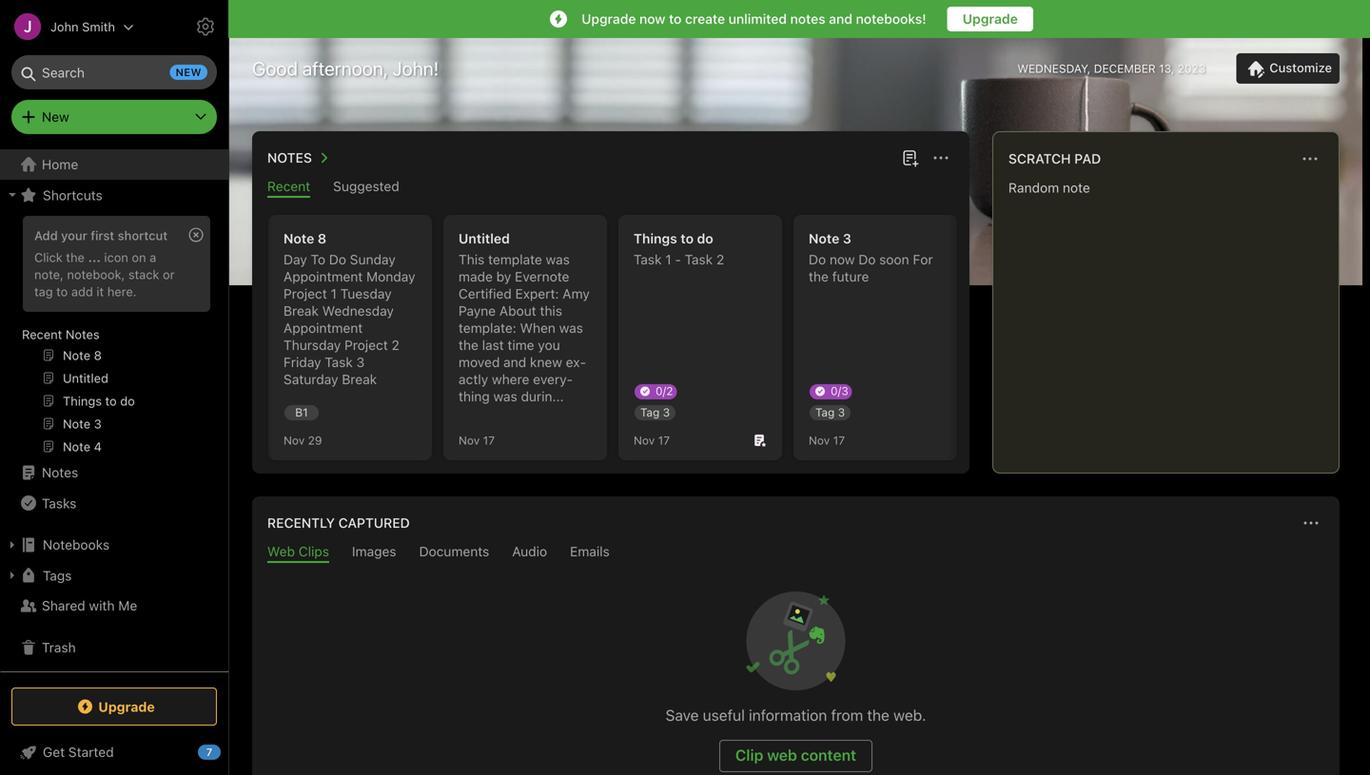 Task type: vqa. For each thing, say whether or not it's contained in the screenshot.
1st Terry from the top of the row group containing Terry Turtle
no



Task type: locate. For each thing, give the bounding box(es) containing it.
task right "-"
[[685, 252, 713, 268]]

1 horizontal spatial upgrade
[[582, 11, 636, 27]]

shortcuts
[[43, 187, 103, 203]]

was down where
[[494, 389, 518, 405]]

2 horizontal spatial upgrade
[[963, 11, 1019, 27]]

1 horizontal spatial do
[[809, 252, 826, 268]]

note inside note 3 do now do soon for the future
[[809, 231, 840, 247]]

web clips tab panel
[[252, 564, 1340, 776]]

1 tab list from the top
[[256, 179, 966, 198]]

to left create
[[669, 11, 682, 27]]

now up future
[[830, 252, 855, 268]]

more actions image
[[930, 147, 953, 169], [1300, 512, 1323, 535]]

0 horizontal spatial 2
[[392, 337, 400, 353]]

unlimited
[[729, 11, 787, 27]]

3
[[843, 231, 852, 247], [357, 355, 365, 370], [663, 406, 670, 419], [838, 406, 846, 419]]

29
[[308, 434, 322, 447]]

break up thursday
[[284, 303, 319, 319]]

1 vertical spatial was
[[559, 320, 584, 336]]

nov 17
[[459, 434, 495, 447], [634, 434, 670, 447], [809, 434, 845, 447]]

0 vertical spatial 2
[[717, 252, 725, 268]]

0 vertical spatial project
[[284, 286, 327, 302]]

tag down 0/3
[[816, 406, 835, 419]]

now left create
[[640, 11, 666, 27]]

a
[[150, 250, 156, 265]]

tasks
[[42, 496, 77, 511]]

saturday
[[284, 372, 338, 387]]

to left the do
[[681, 231, 694, 247]]

0 vertical spatial more actions image
[[930, 147, 953, 169]]

add your first shortcut
[[34, 228, 168, 243]]

new search field
[[25, 55, 208, 89]]

new
[[42, 109, 69, 125]]

save
[[666, 707, 699, 725]]

1 horizontal spatial project
[[345, 337, 388, 353]]

you
[[538, 337, 560, 353]]

3 up future
[[843, 231, 852, 247]]

tab list
[[256, 179, 966, 198], [256, 544, 1337, 564]]

1 horizontal spatial more actions image
[[1300, 512, 1323, 535]]

where
[[492, 372, 530, 387]]

do up future
[[859, 252, 876, 268]]

2 tag 3 from the left
[[816, 406, 846, 419]]

things to do task 1 - task 2
[[634, 231, 725, 268]]

web
[[268, 544, 295, 560]]

note for do
[[809, 231, 840, 247]]

upgrade for upgrade button
[[963, 11, 1019, 27]]

1 vertical spatial appointment
[[284, 320, 363, 336]]

suggested tab
[[333, 179, 400, 198]]

recent down tag
[[22, 327, 62, 342]]

clip
[[736, 747, 764, 765]]

0 vertical spatial appointment
[[284, 269, 363, 285]]

sunday
[[350, 252, 396, 268]]

0 horizontal spatial and
[[504, 355, 527, 370]]

note,
[[34, 267, 64, 282]]

task down things
[[634, 252, 662, 268]]

notes up tasks
[[42, 465, 78, 481]]

the inside untitled this template was made by evernote certified expert: amy payne about this template: when was the last time you moved and knew ex actly where every thing was durin...
[[459, 337, 479, 353]]

tree
[[0, 149, 228, 675]]

0 vertical spatial break
[[284, 303, 319, 319]]

notes down add
[[66, 327, 100, 342]]

1 vertical spatial tab list
[[256, 544, 1337, 564]]

0 vertical spatial was
[[546, 252, 570, 268]]

do right to
[[329, 252, 347, 268]]

3 17 from the left
[[834, 434, 845, 447]]

and inside untitled this template was made by evernote certified expert: amy payne about this template: when was the last time you moved and knew ex actly where every thing was durin...
[[504, 355, 527, 370]]

1 vertical spatial and
[[504, 355, 527, 370]]

1 horizontal spatial break
[[342, 372, 377, 387]]

2023
[[1178, 62, 1206, 75]]

1 horizontal spatial tag
[[816, 406, 835, 419]]

was down this
[[559, 320, 584, 336]]

more actions field for scratch pad
[[1298, 146, 1324, 172]]

0 vertical spatial recent
[[268, 179, 310, 194]]

project down wednesday
[[345, 337, 388, 353]]

1 vertical spatial to
[[681, 231, 694, 247]]

content
[[801, 747, 857, 765]]

17 down 0/3
[[834, 434, 845, 447]]

0 vertical spatial and
[[829, 11, 853, 27]]

0 horizontal spatial nov 17
[[459, 434, 495, 447]]

appointment down to
[[284, 269, 363, 285]]

0 horizontal spatial tag
[[641, 406, 660, 419]]

tag 3
[[641, 406, 670, 419], [816, 406, 846, 419]]

note for day
[[284, 231, 314, 247]]

1 left "-"
[[666, 252, 672, 268]]

web.
[[894, 707, 927, 725]]

1 tag from the left
[[641, 406, 660, 419]]

1 do from the left
[[329, 252, 347, 268]]

tasks button
[[0, 488, 220, 519]]

emails tab
[[570, 544, 610, 564]]

was
[[546, 252, 570, 268], [559, 320, 584, 336], [494, 389, 518, 405]]

and right notes
[[829, 11, 853, 27]]

1 horizontal spatial 17
[[658, 434, 670, 447]]

Search text field
[[25, 55, 204, 89]]

1 vertical spatial now
[[830, 252, 855, 268]]

scratch
[[1009, 151, 1072, 167]]

0 horizontal spatial task
[[325, 355, 353, 370]]

0 vertical spatial 1
[[666, 252, 672, 268]]

me
[[118, 598, 137, 614]]

upgrade inside button
[[963, 11, 1019, 27]]

the up moved
[[459, 337, 479, 353]]

13,
[[1160, 62, 1175, 75]]

recent down notes button
[[268, 179, 310, 194]]

1 inside note 8 day to do sunday appointment monday project 1 tuesday break wednesday appointment thursday project 2 friday task 3 saturday break
[[331, 286, 337, 302]]

new
[[176, 66, 202, 79]]

click to collapse image
[[221, 741, 236, 764]]

tab list for notes
[[256, 179, 966, 198]]

images
[[352, 544, 397, 560]]

task inside note 8 day to do sunday appointment monday project 1 tuesday break wednesday appointment thursday project 2 friday task 3 saturday break
[[325, 355, 353, 370]]

2 horizontal spatial 17
[[834, 434, 845, 447]]

note up future
[[809, 231, 840, 247]]

tab list for recently captured
[[256, 544, 1337, 564]]

1 horizontal spatial recent
[[268, 179, 310, 194]]

group containing add your first shortcut
[[0, 210, 220, 466]]

tab list containing web clips
[[256, 544, 1337, 564]]

made
[[459, 269, 493, 285]]

2 horizontal spatial nov 17
[[809, 434, 845, 447]]

17 down thing
[[483, 434, 495, 447]]

add
[[71, 284, 93, 299]]

it
[[97, 284, 104, 299]]

day
[[284, 252, 307, 268]]

Help and Learning task checklist field
[[0, 738, 228, 768]]

notebooks!
[[856, 11, 927, 27]]

nov 17 down thing
[[459, 434, 495, 447]]

task down thursday
[[325, 355, 353, 370]]

1 vertical spatial 1
[[331, 286, 337, 302]]

0 vertical spatial to
[[669, 11, 682, 27]]

0 horizontal spatial recent
[[22, 327, 62, 342]]

1 vertical spatial 2
[[392, 337, 400, 353]]

wednesday,
[[1018, 62, 1091, 75]]

recent
[[268, 179, 310, 194], [22, 327, 62, 342]]

2 note from the left
[[809, 231, 840, 247]]

expand tags image
[[5, 568, 20, 584]]

3 down wednesday
[[357, 355, 365, 370]]

expert:
[[516, 286, 559, 302]]

trash link
[[0, 633, 220, 664]]

17 down 0/2
[[658, 434, 670, 447]]

and up where
[[504, 355, 527, 370]]

audio tab
[[512, 544, 548, 564]]

note
[[284, 231, 314, 247], [809, 231, 840, 247]]

thing
[[459, 372, 573, 405]]

thursday
[[284, 337, 341, 353]]

with
[[89, 598, 115, 614]]

the right from
[[868, 707, 890, 725]]

smith
[[82, 20, 115, 34]]

1 horizontal spatial 2
[[717, 252, 725, 268]]

nov 17 down 0/2
[[634, 434, 670, 447]]

1 horizontal spatial tag 3
[[816, 406, 846, 419]]

1 17 from the left
[[483, 434, 495, 447]]

click
[[34, 250, 63, 265]]

1 horizontal spatial note
[[809, 231, 840, 247]]

1 nov from the left
[[284, 434, 305, 447]]

note inside note 8 day to do sunday appointment monday project 1 tuesday break wednesday appointment thursday project 2 friday task 3 saturday break
[[284, 231, 314, 247]]

0 horizontal spatial break
[[284, 303, 319, 319]]

break
[[284, 303, 319, 319], [342, 372, 377, 387]]

1 vertical spatial recent
[[22, 327, 62, 342]]

2 right "-"
[[717, 252, 725, 268]]

2 down wednesday
[[392, 337, 400, 353]]

Start writing… text field
[[1009, 180, 1339, 458]]

do
[[697, 231, 714, 247]]

shared with me
[[42, 598, 137, 614]]

1 horizontal spatial and
[[829, 11, 853, 27]]

0 horizontal spatial do
[[329, 252, 347, 268]]

nov 17 down 0/3
[[809, 434, 845, 447]]

get started
[[43, 745, 114, 761]]

tag down 0/2
[[641, 406, 660, 419]]

recently
[[268, 516, 335, 531]]

0 vertical spatial notes
[[268, 150, 312, 166]]

the
[[66, 250, 85, 265], [809, 269, 829, 285], [459, 337, 479, 353], [868, 707, 890, 725]]

note up day
[[284, 231, 314, 247]]

1 note from the left
[[284, 231, 314, 247]]

1 tag 3 from the left
[[641, 406, 670, 419]]

0 vertical spatial tab list
[[256, 179, 966, 198]]

wednesday, december 13, 2023
[[1018, 62, 1206, 75]]

0 horizontal spatial 1
[[331, 286, 337, 302]]

3 inside note 3 do now do soon for the future
[[843, 231, 852, 247]]

tag
[[641, 406, 660, 419], [816, 406, 835, 419]]

2 tab list from the top
[[256, 544, 1337, 564]]

recent tab
[[268, 179, 310, 198]]

1 vertical spatial more actions image
[[1300, 512, 1323, 535]]

break right the saturday
[[342, 372, 377, 387]]

project down day
[[284, 286, 327, 302]]

tag 3 down 0/2
[[641, 406, 670, 419]]

1 horizontal spatial 1
[[666, 252, 672, 268]]

0 vertical spatial now
[[640, 11, 666, 27]]

1 horizontal spatial now
[[830, 252, 855, 268]]

...
[[88, 250, 101, 265]]

do
[[329, 252, 347, 268], [809, 252, 826, 268], [859, 252, 876, 268]]

2 vertical spatial to
[[56, 284, 68, 299]]

more actions field for recently captured
[[1299, 510, 1325, 537]]

2
[[717, 252, 725, 268], [392, 337, 400, 353]]

3 down 0/2
[[663, 406, 670, 419]]

1 vertical spatial notes
[[66, 327, 100, 342]]

tab list containing recent
[[256, 179, 966, 198]]

home
[[42, 157, 78, 172]]

tag 3 down 0/3
[[816, 406, 846, 419]]

3 do from the left
[[859, 252, 876, 268]]

tag for task 1 - task 2
[[641, 406, 660, 419]]

do inside note 8 day to do sunday appointment monday project 1 tuesday break wednesday appointment thursday project 2 friday task 3 saturday break
[[329, 252, 347, 268]]

emails
[[570, 544, 610, 560]]

future
[[833, 269, 870, 285]]

tag
[[34, 284, 53, 299]]

group
[[0, 210, 220, 466]]

the left future
[[809, 269, 829, 285]]

0 horizontal spatial upgrade
[[98, 700, 155, 715]]

was up 'evernote'
[[546, 252, 570, 268]]

the left ... in the top of the page
[[66, 250, 85, 265]]

0 horizontal spatial 17
[[483, 434, 495, 447]]

documents tab
[[419, 544, 490, 564]]

0 horizontal spatial tag 3
[[641, 406, 670, 419]]

1 up wednesday
[[331, 286, 337, 302]]

0/2
[[656, 385, 674, 398]]

knew
[[530, 355, 563, 370]]

do left soon
[[809, 252, 826, 268]]

certified
[[459, 286, 512, 302]]

recent for recent
[[268, 179, 310, 194]]

1 horizontal spatial nov 17
[[634, 434, 670, 447]]

upgrade
[[582, 11, 636, 27], [963, 11, 1019, 27], [98, 700, 155, 715]]

tag 3 for do now do soon for the future
[[816, 406, 846, 419]]

customize
[[1270, 61, 1333, 75]]

1 horizontal spatial task
[[634, 252, 662, 268]]

to right tag
[[56, 284, 68, 299]]

things
[[634, 231, 678, 247]]

0 horizontal spatial now
[[640, 11, 666, 27]]

appointment up thursday
[[284, 320, 363, 336]]

0/3
[[831, 385, 849, 398]]

good afternoon, john!
[[252, 57, 439, 79]]

now
[[640, 11, 666, 27], [830, 252, 855, 268]]

the inside note 3 do now do soon for the future
[[809, 269, 829, 285]]

to inside things to do task 1 - task 2
[[681, 231, 694, 247]]

template
[[488, 252, 542, 268]]

2 horizontal spatial do
[[859, 252, 876, 268]]

2 tag from the left
[[816, 406, 835, 419]]

december
[[1095, 62, 1156, 75]]

john
[[50, 20, 79, 34]]

recent tab panel
[[252, 198, 1371, 474]]

More actions field
[[928, 145, 955, 171], [1298, 146, 1324, 172], [1299, 510, 1325, 537]]

upgrade button
[[948, 7, 1034, 31]]

notes up recent tab
[[268, 150, 312, 166]]

your
[[61, 228, 87, 243]]

0 horizontal spatial note
[[284, 231, 314, 247]]

to inside icon on a note, notebook, stack or tag to add it here.
[[56, 284, 68, 299]]

notebook,
[[67, 267, 125, 282]]



Task type: describe. For each thing, give the bounding box(es) containing it.
durin...
[[521, 389, 564, 405]]

tuesday
[[341, 286, 392, 302]]

3 nov 17 from the left
[[809, 434, 845, 447]]

more actions image inside field
[[1300, 512, 1323, 535]]

2 horizontal spatial task
[[685, 252, 713, 268]]

for
[[913, 252, 934, 268]]

icon
[[104, 250, 128, 265]]

do for now
[[859, 252, 876, 268]]

scratch pad
[[1009, 151, 1102, 167]]

tree containing home
[[0, 149, 228, 675]]

to
[[311, 252, 326, 268]]

good
[[252, 57, 298, 79]]

3 down 0/3
[[838, 406, 846, 419]]

moved
[[459, 355, 500, 370]]

get
[[43, 745, 65, 761]]

note 3 do now do soon for the future
[[809, 231, 934, 285]]

useful
[[703, 707, 745, 725]]

settings image
[[194, 15, 217, 38]]

8
[[318, 231, 327, 247]]

shortcut
[[118, 228, 168, 243]]

untitled this template was made by evernote certified expert: amy payne about this template: when was the last time you moved and knew ex actly where every thing was durin...
[[459, 231, 590, 405]]

icon on a note, notebook, stack or tag to add it here.
[[34, 250, 175, 299]]

upgrade for upgrade now to create unlimited notes and notebooks!
[[582, 11, 636, 27]]

2 do from the left
[[809, 252, 826, 268]]

2 vertical spatial notes
[[42, 465, 78, 481]]

more actions image
[[1300, 148, 1322, 170]]

2 inside things to do task 1 - task 2
[[717, 252, 725, 268]]

do for to
[[329, 252, 347, 268]]

captured
[[339, 516, 410, 531]]

or
[[163, 267, 175, 282]]

2 vertical spatial was
[[494, 389, 518, 405]]

here.
[[107, 284, 137, 299]]

payne
[[459, 303, 496, 319]]

upgrade now to create unlimited notes and notebooks!
[[582, 11, 927, 27]]

notebooks
[[43, 537, 110, 553]]

stack
[[128, 267, 159, 282]]

add
[[34, 228, 58, 243]]

afternoon,
[[303, 57, 388, 79]]

2 nov 17 from the left
[[634, 434, 670, 447]]

home link
[[0, 149, 228, 180]]

web clips tab
[[268, 544, 329, 564]]

audio
[[512, 544, 548, 560]]

by
[[497, 269, 512, 285]]

clip web content button
[[720, 741, 873, 773]]

1 inside things to do task 1 - task 2
[[666, 252, 672, 268]]

notes inside group
[[66, 327, 100, 342]]

note 8 day to do sunday appointment monday project 1 tuesday break wednesday appointment thursday project 2 friday task 3 saturday break
[[284, 231, 416, 387]]

4 nov from the left
[[809, 434, 830, 447]]

time
[[508, 337, 535, 353]]

now inside note 3 do now do soon for the future
[[830, 252, 855, 268]]

friday
[[284, 355, 321, 370]]

7
[[206, 747, 213, 759]]

tag 3 for task 1 - task 2
[[641, 406, 670, 419]]

create
[[686, 11, 725, 27]]

0 horizontal spatial more actions image
[[930, 147, 953, 169]]

Account field
[[0, 8, 134, 46]]

1 appointment from the top
[[284, 269, 363, 285]]

suggested
[[333, 179, 400, 194]]

every
[[533, 372, 573, 387]]

untitled
[[459, 231, 510, 247]]

new button
[[11, 100, 217, 134]]

notes button
[[264, 147, 335, 169]]

shortcuts button
[[0, 180, 220, 210]]

amy
[[563, 286, 590, 302]]

2 nov from the left
[[459, 434, 480, 447]]

0 horizontal spatial project
[[284, 286, 327, 302]]

this
[[459, 252, 485, 268]]

1 nov 17 from the left
[[459, 434, 495, 447]]

3 nov from the left
[[634, 434, 655, 447]]

2 appointment from the top
[[284, 320, 363, 336]]

tag for do now do soon for the future
[[816, 406, 835, 419]]

-
[[675, 252, 682, 268]]

pad
[[1075, 151, 1102, 167]]

about
[[500, 303, 537, 319]]

1 vertical spatial project
[[345, 337, 388, 353]]

notes link
[[0, 458, 220, 488]]

clips
[[299, 544, 329, 560]]

when
[[520, 320, 556, 336]]

notes
[[791, 11, 826, 27]]

recently captured
[[268, 516, 410, 531]]

evernote
[[515, 269, 570, 285]]

first
[[91, 228, 114, 243]]

nov 29
[[284, 434, 322, 447]]

actly
[[459, 355, 586, 387]]

this
[[540, 303, 563, 319]]

template:
[[459, 320, 517, 336]]

group inside tree
[[0, 210, 220, 466]]

the inside web clips tab panel
[[868, 707, 890, 725]]

tags button
[[0, 561, 220, 591]]

web
[[768, 747, 798, 765]]

shared with me link
[[0, 591, 220, 622]]

recent for recent notes
[[22, 327, 62, 342]]

2 inside note 8 day to do sunday appointment monday project 1 tuesday break wednesday appointment thursday project 2 friday task 3 saturday break
[[392, 337, 400, 353]]

upgrade inside popup button
[[98, 700, 155, 715]]

from
[[832, 707, 864, 725]]

documents
[[419, 544, 490, 560]]

images tab
[[352, 544, 397, 564]]

ex
[[566, 355, 586, 370]]

save useful information from the web.
[[666, 707, 927, 725]]

1 vertical spatial break
[[342, 372, 377, 387]]

web clips
[[268, 544, 329, 560]]

3 inside note 8 day to do sunday appointment monday project 1 tuesday break wednesday appointment thursday project 2 friday task 3 saturday break
[[357, 355, 365, 370]]

notes inside button
[[268, 150, 312, 166]]

john!
[[393, 57, 439, 79]]

2 17 from the left
[[658, 434, 670, 447]]

expand notebooks image
[[5, 538, 20, 553]]

last
[[482, 337, 504, 353]]

click the ...
[[34, 250, 101, 265]]

b1
[[295, 406, 308, 419]]



